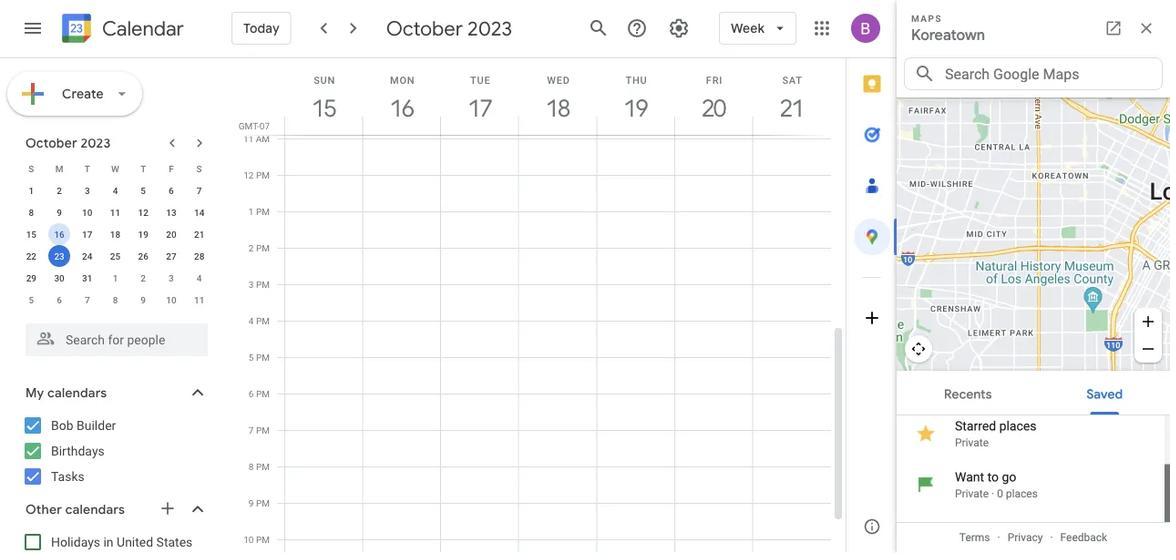 Task type: describe. For each thing, give the bounding box(es) containing it.
builder
[[77, 418, 116, 433]]

1 horizontal spatial 2023
[[468, 15, 512, 41]]

16 inside cell
[[54, 229, 64, 240]]

16 cell
[[45, 223, 73, 245]]

tue 17
[[467, 74, 491, 123]]

0 horizontal spatial 8
[[29, 207, 34, 218]]

pm for 9 pm
[[256, 498, 270, 509]]

calendar heading
[[98, 16, 184, 41]]

settings menu image
[[668, 17, 690, 39]]

5 pm
[[249, 352, 270, 363]]

week button
[[719, 6, 797, 50]]

bob
[[51, 418, 73, 433]]

1 horizontal spatial 7
[[197, 185, 202, 196]]

sun
[[314, 74, 336, 86]]

9 for november 9 element
[[141, 294, 146, 305]]

12 pm
[[244, 170, 270, 180]]

today button
[[232, 6, 291, 50]]

15 element
[[20, 223, 42, 245]]

calendars for my calendars
[[47, 385, 107, 401]]

5 for november 5 element
[[29, 294, 34, 305]]

27 element
[[160, 245, 182, 267]]

1 vertical spatial october 2023
[[26, 135, 111, 151]]

20 element
[[160, 223, 182, 245]]

0 horizontal spatial 4
[[113, 185, 118, 196]]

18 element
[[104, 223, 126, 245]]

fri
[[706, 74, 723, 86]]

11 am
[[243, 133, 270, 144]]

2 for november 2 element
[[141, 273, 146, 283]]

18 inside the wed 18
[[545, 93, 569, 123]]

2 s from the left
[[197, 163, 202, 174]]

birthdays
[[51, 443, 105, 458]]

17 inside 17 element
[[82, 229, 92, 240]]

november 4 element
[[188, 267, 210, 289]]

4 pm
[[249, 315, 270, 326]]

1 horizontal spatial october 2023
[[386, 15, 512, 41]]

holidays
[[51, 535, 100, 550]]

pm for 5 pm
[[256, 352, 270, 363]]

10 element
[[76, 201, 98, 223]]

17 element
[[76, 223, 98, 245]]

28
[[194, 251, 204, 262]]

pm for 3 pm
[[256, 279, 270, 290]]

sun 15
[[311, 74, 336, 123]]

row containing 15
[[17, 223, 213, 245]]

12 element
[[132, 201, 154, 223]]

15 inside sun 15
[[311, 93, 335, 123]]

8 pm
[[249, 461, 270, 472]]

3 pm
[[249, 279, 270, 290]]

pm for 10 pm
[[256, 534, 270, 545]]

1 for 1 pm
[[249, 206, 254, 217]]

bob builder
[[51, 418, 116, 433]]

pm for 7 pm
[[256, 425, 270, 436]]

mon 16
[[389, 74, 415, 123]]

4 for 4 pm
[[249, 315, 254, 326]]

side panel section
[[846, 58, 898, 552]]

12 for 12
[[138, 207, 148, 218]]

f
[[169, 163, 174, 174]]

1 horizontal spatial 6
[[169, 185, 174, 196]]

23 cell
[[45, 245, 73, 267]]

november 2 element
[[132, 267, 154, 289]]

november 11 element
[[188, 289, 210, 311]]

0 vertical spatial october
[[386, 15, 463, 41]]

4 for november 4 element
[[197, 273, 202, 283]]

create
[[62, 86, 104, 102]]

21 link
[[771, 88, 813, 129]]

pm for 8 pm
[[256, 461, 270, 472]]

states
[[156, 535, 193, 550]]

Search for people text field
[[36, 324, 197, 356]]

calendars for other calendars
[[65, 502, 125, 518]]

1 s from the left
[[29, 163, 34, 174]]

3 for november 3 element at left
[[169, 273, 174, 283]]

united
[[117, 535, 153, 550]]

18 link
[[537, 88, 579, 129]]

16 element
[[48, 223, 70, 245]]

m
[[55, 163, 63, 174]]

14 element
[[188, 201, 210, 223]]

november 3 element
[[160, 267, 182, 289]]

2 for 2 pm
[[249, 242, 254, 253]]

11 for november 11 element
[[194, 294, 204, 305]]

wed 18
[[545, 74, 570, 123]]

21 inside row
[[194, 229, 204, 240]]

sat
[[782, 74, 803, 86]]

gmt-
[[239, 120, 260, 131]]

9 pm
[[249, 498, 270, 509]]

other
[[26, 502, 62, 518]]

in
[[103, 535, 114, 550]]

28 element
[[188, 245, 210, 267]]

13 element
[[160, 201, 182, 223]]

am
[[256, 133, 270, 144]]

sat 21
[[779, 74, 803, 123]]

1 horizontal spatial 5
[[141, 185, 146, 196]]

w
[[111, 163, 119, 174]]

2 t from the left
[[141, 163, 146, 174]]

23, today element
[[48, 245, 70, 267]]

row containing 29
[[17, 267, 213, 289]]

my calendars button
[[4, 378, 226, 407]]

row group containing 1
[[17, 180, 213, 311]]

wed
[[547, 74, 570, 86]]

7 for 7 pm
[[249, 425, 254, 436]]

21 column header
[[752, 58, 831, 135]]

15 inside '15' element
[[26, 229, 36, 240]]

26
[[138, 251, 148, 262]]

holidays in united states
[[51, 535, 193, 550]]

support image
[[626, 17, 648, 39]]

31 element
[[76, 267, 98, 289]]

pm for 2 pm
[[256, 242, 270, 253]]

17 link
[[459, 88, 501, 129]]

6 for 6 pm
[[249, 388, 254, 399]]



Task type: vqa. For each thing, say whether or not it's contained in the screenshot.


Task type: locate. For each thing, give the bounding box(es) containing it.
1 vertical spatial 2023
[[81, 135, 111, 151]]

1 t from the left
[[85, 163, 90, 174]]

2 vertical spatial 7
[[249, 425, 254, 436]]

15
[[311, 93, 335, 123], [26, 229, 36, 240]]

0 horizontal spatial s
[[29, 163, 34, 174]]

s
[[29, 163, 34, 174], [197, 163, 202, 174]]

0 horizontal spatial 21
[[194, 229, 204, 240]]

13
[[166, 207, 176, 218]]

21 down sat
[[779, 93, 803, 123]]

pm for 1 pm
[[256, 206, 270, 217]]

create button
[[7, 72, 142, 116]]

9 pm from the top
[[256, 461, 270, 472]]

0 horizontal spatial 12
[[138, 207, 148, 218]]

0 vertical spatial 8
[[29, 207, 34, 218]]

add other calendars image
[[159, 500, 177, 518]]

tasks
[[51, 469, 85, 484]]

4 down 28 element
[[197, 273, 202, 283]]

0 vertical spatial 15
[[311, 93, 335, 123]]

19 up 26 at the top left of page
[[138, 229, 148, 240]]

10 for november 10 element
[[166, 294, 176, 305]]

october up m
[[26, 135, 77, 151]]

29 element
[[20, 267, 42, 289]]

calendars
[[47, 385, 107, 401], [65, 502, 125, 518]]

0 horizontal spatial 1
[[29, 185, 34, 196]]

5 pm from the top
[[256, 315, 270, 326]]

pm down 2 pm
[[256, 279, 270, 290]]

6
[[169, 185, 174, 196], [57, 294, 62, 305], [249, 388, 254, 399]]

5 down 29 element
[[29, 294, 34, 305]]

22 element
[[20, 245, 42, 267]]

0 vertical spatial 1
[[29, 185, 34, 196]]

november 7 element
[[76, 289, 98, 311]]

30 element
[[48, 267, 70, 289]]

0 vertical spatial 17
[[467, 93, 491, 123]]

18 down wed
[[545, 93, 569, 123]]

12 inside "element"
[[138, 207, 148, 218]]

11 up 18 element
[[110, 207, 120, 218]]

7 down 6 pm
[[249, 425, 254, 436]]

1 horizontal spatial 8
[[113, 294, 118, 305]]

calendar element
[[58, 10, 184, 50]]

3 pm from the top
[[256, 242, 270, 253]]

24
[[82, 251, 92, 262]]

12 down 11 am
[[244, 170, 254, 180]]

1 horizontal spatial 1
[[113, 273, 118, 283]]

19 link
[[615, 88, 657, 129]]

november 9 element
[[132, 289, 154, 311]]

6 row from the top
[[17, 267, 213, 289]]

2 horizontal spatial 4
[[249, 315, 254, 326]]

1 vertical spatial 19
[[138, 229, 148, 240]]

31
[[82, 273, 92, 283]]

4 up 11 element
[[113, 185, 118, 196]]

october 2023 grid
[[17, 158, 213, 311]]

november 10 element
[[160, 289, 182, 311]]

16 down 'mon'
[[389, 93, 413, 123]]

1 vertical spatial 20
[[166, 229, 176, 240]]

2 down m
[[57, 185, 62, 196]]

0 horizontal spatial october
[[26, 135, 77, 151]]

3 down 2 pm
[[249, 279, 254, 290]]

19 down 'thu'
[[623, 93, 647, 123]]

t left w
[[85, 163, 90, 174]]

20
[[701, 93, 725, 123], [166, 229, 176, 240]]

1 down the 12 pm
[[249, 206, 254, 217]]

8 up '15' element
[[29, 207, 34, 218]]

5
[[141, 185, 146, 196], [29, 294, 34, 305], [249, 352, 254, 363]]

october
[[386, 15, 463, 41], [26, 135, 77, 151]]

8
[[29, 207, 34, 218], [113, 294, 118, 305], [249, 461, 254, 472]]

9 up "10 pm" at bottom
[[249, 498, 254, 509]]

1 horizontal spatial 21
[[779, 93, 803, 123]]

november 8 element
[[104, 289, 126, 311]]

row containing s
[[17, 158, 213, 180]]

2023 down create
[[81, 135, 111, 151]]

11 down november 4 element
[[194, 294, 204, 305]]

1 vertical spatial october
[[26, 135, 77, 151]]

grid containing 15
[[233, 58, 846, 553]]

5 up "12" "element"
[[141, 185, 146, 196]]

1 up '15' element
[[29, 185, 34, 196]]

1 horizontal spatial 17
[[467, 93, 491, 123]]

0 horizontal spatial 2
[[57, 185, 62, 196]]

row containing 5
[[17, 289, 213, 311]]

11 pm from the top
[[256, 534, 270, 545]]

3 up november 10 element
[[169, 273, 174, 283]]

7 pm
[[249, 425, 270, 436]]

18 column header
[[518, 58, 597, 135]]

6 pm from the top
[[256, 352, 270, 363]]

2 horizontal spatial 10
[[244, 534, 254, 545]]

07
[[260, 120, 270, 131]]

0 horizontal spatial 15
[[26, 229, 36, 240]]

1 vertical spatial 6
[[57, 294, 62, 305]]

9 for 9 pm
[[249, 498, 254, 509]]

2 horizontal spatial 7
[[249, 425, 254, 436]]

1 horizontal spatial s
[[197, 163, 202, 174]]

27
[[166, 251, 176, 262]]

19
[[623, 93, 647, 123], [138, 229, 148, 240]]

1 horizontal spatial 11
[[194, 294, 204, 305]]

26 element
[[132, 245, 154, 267]]

6 pm
[[249, 388, 270, 399]]

calendars up in
[[65, 502, 125, 518]]

pm up 6 pm
[[256, 352, 270, 363]]

0 vertical spatial 11
[[243, 133, 254, 144]]

2 vertical spatial 1
[[113, 273, 118, 283]]

calendars up bob builder in the left bottom of the page
[[47, 385, 107, 401]]

october 2023 up tue
[[386, 15, 512, 41]]

30
[[54, 273, 64, 283]]

6 down 'f'
[[169, 185, 174, 196]]

29
[[26, 273, 36, 283]]

0 horizontal spatial 18
[[110, 229, 120, 240]]

my calendars list
[[4, 411, 226, 491]]

19 column header
[[596, 58, 675, 135]]

18 up 25
[[110, 229, 120, 240]]

thu
[[626, 74, 648, 86]]

november 5 element
[[20, 289, 42, 311]]

20 down 13
[[166, 229, 176, 240]]

17
[[467, 93, 491, 123], [82, 229, 92, 240]]

2 vertical spatial 11
[[194, 294, 204, 305]]

1 vertical spatial 2
[[249, 242, 254, 253]]

2
[[57, 185, 62, 196], [249, 242, 254, 253], [141, 273, 146, 283]]

18
[[545, 93, 569, 123], [110, 229, 120, 240]]

7 pm from the top
[[256, 388, 270, 399]]

other calendars
[[26, 502, 125, 518]]

8 down 7 pm
[[249, 461, 254, 472]]

0 vertical spatial 6
[[169, 185, 174, 196]]

2 vertical spatial 9
[[249, 498, 254, 509]]

pm down the am
[[256, 170, 270, 180]]

6 inside grid
[[249, 388, 254, 399]]

0 horizontal spatial 9
[[57, 207, 62, 218]]

1 horizontal spatial 2
[[141, 273, 146, 283]]

5 up 6 pm
[[249, 352, 254, 363]]

october up 'mon'
[[386, 15, 463, 41]]

10 down november 3 element at left
[[166, 294, 176, 305]]

1 for november 1 element
[[113, 273, 118, 283]]

fri 20
[[701, 74, 725, 123]]

2 up 3 pm
[[249, 242, 254, 253]]

15 link
[[303, 88, 345, 129]]

october 2023 up m
[[26, 135, 111, 151]]

1 vertical spatial 10
[[166, 294, 176, 305]]

21
[[779, 93, 803, 123], [194, 229, 204, 240]]

week
[[731, 20, 765, 36]]

11 for 11 am
[[243, 133, 254, 144]]

10 pm from the top
[[256, 498, 270, 509]]

3 up 10 element
[[85, 185, 90, 196]]

8 for november 8 element
[[113, 294, 118, 305]]

today
[[243, 20, 280, 36]]

10 for 10 pm
[[244, 534, 254, 545]]

0 vertical spatial 4
[[113, 185, 118, 196]]

4 inside november 4 element
[[197, 273, 202, 283]]

18 inside row
[[110, 229, 120, 240]]

0 horizontal spatial 19
[[138, 229, 148, 240]]

tab list inside side panel section
[[847, 58, 898, 501]]

0 vertical spatial 5
[[141, 185, 146, 196]]

pm up 7 pm
[[256, 388, 270, 399]]

s right 'f'
[[197, 163, 202, 174]]

10 up 17 element
[[82, 207, 92, 218]]

None search field
[[0, 316, 226, 356]]

0 vertical spatial 9
[[57, 207, 62, 218]]

1
[[29, 185, 34, 196], [249, 206, 254, 217], [113, 273, 118, 283]]

0 horizontal spatial 5
[[29, 294, 34, 305]]

5 for 5 pm
[[249, 352, 254, 363]]

15 down sun
[[311, 93, 335, 123]]

0 horizontal spatial t
[[85, 163, 90, 174]]

21 down 14
[[194, 229, 204, 240]]

1 horizontal spatial 15
[[311, 93, 335, 123]]

0 horizontal spatial 17
[[82, 229, 92, 240]]

7 for november 7 element
[[85, 294, 90, 305]]

t
[[85, 163, 90, 174], [141, 163, 146, 174]]

1 horizontal spatial 20
[[701, 93, 725, 123]]

1 vertical spatial 5
[[29, 294, 34, 305]]

16 column header
[[362, 58, 441, 135]]

23
[[54, 251, 64, 262]]

2 horizontal spatial 5
[[249, 352, 254, 363]]

8 pm from the top
[[256, 425, 270, 436]]

5 row from the top
[[17, 245, 213, 267]]

7 row from the top
[[17, 289, 213, 311]]

1 horizontal spatial 19
[[623, 93, 647, 123]]

0 horizontal spatial 2023
[[81, 135, 111, 151]]

pm for 4 pm
[[256, 315, 270, 326]]

15 up 22
[[26, 229, 36, 240]]

3 inside grid
[[249, 279, 254, 290]]

20 link
[[693, 88, 735, 129]]

10 pm
[[244, 534, 270, 545]]

0 vertical spatial 7
[[197, 185, 202, 196]]

1 pm from the top
[[256, 170, 270, 180]]

0 vertical spatial 21
[[779, 93, 803, 123]]

0 horizontal spatial 10
[[82, 207, 92, 218]]

2 horizontal spatial 6
[[249, 388, 254, 399]]

15 column header
[[284, 58, 363, 135]]

october 2023
[[386, 15, 512, 41], [26, 135, 111, 151]]

4
[[113, 185, 118, 196], [197, 273, 202, 283], [249, 315, 254, 326]]

2 vertical spatial 4
[[249, 315, 254, 326]]

row group
[[17, 180, 213, 311]]

0 horizontal spatial 16
[[54, 229, 64, 240]]

2 vertical spatial 2
[[141, 273, 146, 283]]

1 inside grid
[[249, 206, 254, 217]]

4 row from the top
[[17, 223, 213, 245]]

2 vertical spatial 6
[[249, 388, 254, 399]]

2 down 26 element
[[141, 273, 146, 283]]

0 vertical spatial october 2023
[[386, 15, 512, 41]]

pm down '9 pm'
[[256, 534, 270, 545]]

3 for 3 pm
[[249, 279, 254, 290]]

1 row from the top
[[17, 158, 213, 180]]

1 vertical spatial calendars
[[65, 502, 125, 518]]

0 vertical spatial 19
[[623, 93, 647, 123]]

pm down 8 pm
[[256, 498, 270, 509]]

11 for 11 element
[[110, 207, 120, 218]]

19 inside row
[[138, 229, 148, 240]]

other calendars button
[[4, 495, 226, 524]]

14
[[194, 207, 204, 218]]

2 horizontal spatial 1
[[249, 206, 254, 217]]

10 down '9 pm'
[[244, 534, 254, 545]]

12 for 12 pm
[[244, 170, 254, 180]]

gmt-07
[[239, 120, 270, 131]]

grid
[[233, 58, 846, 553]]

1 vertical spatial 4
[[197, 273, 202, 283]]

my
[[26, 385, 44, 401]]

25
[[110, 251, 120, 262]]

4 pm from the top
[[256, 279, 270, 290]]

6 for november 6 element
[[57, 294, 62, 305]]

november 1 element
[[104, 267, 126, 289]]

1 vertical spatial 11
[[110, 207, 120, 218]]

pm down 7 pm
[[256, 461, 270, 472]]

17 inside 17 column header
[[467, 93, 491, 123]]

9 down november 2 element
[[141, 294, 146, 305]]

2 horizontal spatial 2
[[249, 242, 254, 253]]

pm up 5 pm
[[256, 315, 270, 326]]

pm for 12 pm
[[256, 170, 270, 180]]

2 row from the top
[[17, 180, 213, 201]]

7 down 31 element
[[85, 294, 90, 305]]

0 vertical spatial 10
[[82, 207, 92, 218]]

3
[[85, 185, 90, 196], [169, 273, 174, 283], [249, 279, 254, 290]]

2 vertical spatial 10
[[244, 534, 254, 545]]

1 horizontal spatial t
[[141, 163, 146, 174]]

22
[[26, 251, 36, 262]]

calendar
[[102, 16, 184, 41]]

11 element
[[104, 201, 126, 223]]

1 down 25 element
[[113, 273, 118, 283]]

my calendars
[[26, 385, 107, 401]]

21 inside column header
[[779, 93, 803, 123]]

1 horizontal spatial 9
[[141, 294, 146, 305]]

0 vertical spatial 16
[[389, 93, 413, 123]]

25 element
[[104, 245, 126, 267]]

1 vertical spatial 21
[[194, 229, 204, 240]]

20 column header
[[674, 58, 753, 135]]

main drawer image
[[22, 17, 44, 39]]

mon
[[390, 74, 415, 86]]

3 row from the top
[[17, 201, 213, 223]]

pm up 2 pm
[[256, 206, 270, 217]]

1 vertical spatial 1
[[249, 206, 254, 217]]

2 horizontal spatial 9
[[249, 498, 254, 509]]

tue
[[470, 74, 491, 86]]

12 up 19 element
[[138, 207, 148, 218]]

7
[[197, 185, 202, 196], [85, 294, 90, 305], [249, 425, 254, 436]]

7 up the 14 element
[[197, 185, 202, 196]]

row containing 1
[[17, 180, 213, 201]]

0 horizontal spatial 6
[[57, 294, 62, 305]]

row
[[17, 158, 213, 180], [17, 180, 213, 201], [17, 201, 213, 223], [17, 223, 213, 245], [17, 245, 213, 267], [17, 267, 213, 289], [17, 289, 213, 311]]

thu 19
[[623, 74, 648, 123]]

0 vertical spatial calendars
[[47, 385, 107, 401]]

10
[[82, 207, 92, 218], [166, 294, 176, 305], [244, 534, 254, 545]]

2 horizontal spatial 3
[[249, 279, 254, 290]]

8 for 8 pm
[[249, 461, 254, 472]]

row containing 22
[[17, 245, 213, 267]]

1 pm
[[249, 206, 270, 217]]

10 for 10 element
[[82, 207, 92, 218]]

1 vertical spatial 8
[[113, 294, 118, 305]]

t left 'f'
[[141, 163, 146, 174]]

tab list
[[847, 58, 898, 501]]

1 vertical spatial 12
[[138, 207, 148, 218]]

21 element
[[188, 223, 210, 245]]

november 6 element
[[48, 289, 70, 311]]

pm down 6 pm
[[256, 425, 270, 436]]

pm up 3 pm
[[256, 242, 270, 253]]

11
[[243, 133, 254, 144], [110, 207, 120, 218], [194, 294, 204, 305]]

0 horizontal spatial 3
[[85, 185, 90, 196]]

11 down gmt-
[[243, 133, 254, 144]]

20 inside grid
[[166, 229, 176, 240]]

1 vertical spatial 7
[[85, 294, 90, 305]]

17 column header
[[440, 58, 519, 135]]

0 vertical spatial 20
[[701, 93, 725, 123]]

row containing 8
[[17, 201, 213, 223]]

9
[[57, 207, 62, 218], [141, 294, 146, 305], [249, 498, 254, 509]]

1 vertical spatial 9
[[141, 294, 146, 305]]

16
[[389, 93, 413, 123], [54, 229, 64, 240]]

1 horizontal spatial 16
[[389, 93, 413, 123]]

20 inside column header
[[701, 93, 725, 123]]

12
[[244, 170, 254, 180], [138, 207, 148, 218]]

2023 up tue
[[468, 15, 512, 41]]

1 horizontal spatial 18
[[545, 93, 569, 123]]

4 up 5 pm
[[249, 315, 254, 326]]

2 pm from the top
[[256, 206, 270, 217]]

17 down tue
[[467, 93, 491, 123]]

16 up 23 at the left top of page
[[54, 229, 64, 240]]

2 pm
[[249, 242, 270, 253]]

2 horizontal spatial 8
[[249, 461, 254, 472]]

17 up 24
[[82, 229, 92, 240]]

1 horizontal spatial 4
[[197, 273, 202, 283]]

1 vertical spatial 17
[[82, 229, 92, 240]]

20 down fri
[[701, 93, 725, 123]]

1 vertical spatial 16
[[54, 229, 64, 240]]

pm for 6 pm
[[256, 388, 270, 399]]

0 horizontal spatial 7
[[85, 294, 90, 305]]

16 link
[[381, 88, 423, 129]]

1 horizontal spatial 3
[[169, 273, 174, 283]]

19 element
[[132, 223, 154, 245]]

1 horizontal spatial 12
[[244, 170, 254, 180]]

16 inside the mon 16
[[389, 93, 413, 123]]

6 down the 30 element
[[57, 294, 62, 305]]

1 vertical spatial 18
[[110, 229, 120, 240]]

8 down november 1 element
[[113, 294, 118, 305]]

9 up 16 element
[[57, 207, 62, 218]]

19 inside the thu 19
[[623, 93, 647, 123]]

s left m
[[29, 163, 34, 174]]

pm
[[256, 170, 270, 180], [256, 206, 270, 217], [256, 242, 270, 253], [256, 279, 270, 290], [256, 315, 270, 326], [256, 352, 270, 363], [256, 388, 270, 399], [256, 425, 270, 436], [256, 461, 270, 472], [256, 498, 270, 509], [256, 534, 270, 545]]

0 vertical spatial 18
[[545, 93, 569, 123]]

24 element
[[76, 245, 98, 267]]

6 up 7 pm
[[249, 388, 254, 399]]



